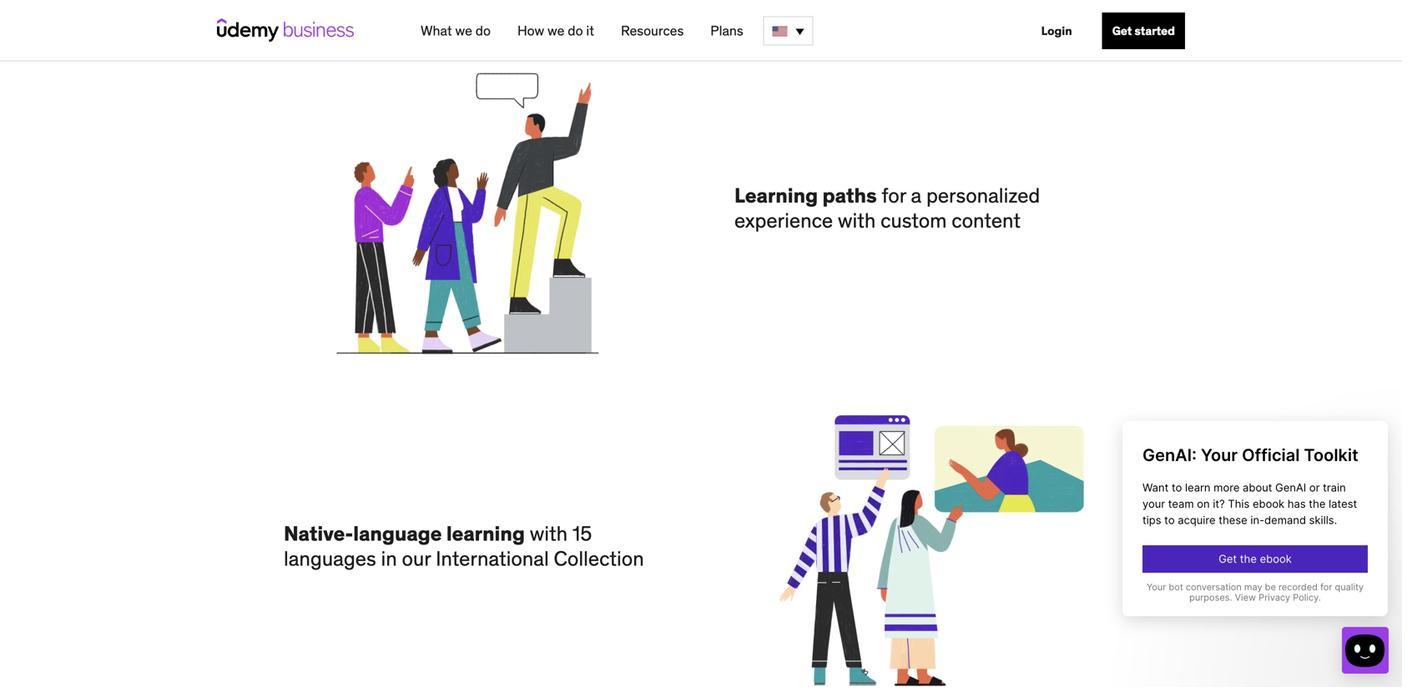 Task type: locate. For each thing, give the bounding box(es) containing it.
0 horizontal spatial we
[[455, 22, 472, 39]]

native-
[[284, 521, 353, 546]]

with 15 languages in our international collection
[[284, 521, 644, 572]]

we inside dropdown button
[[455, 22, 472, 39]]

learning
[[446, 521, 525, 546]]

2 do from the left
[[568, 22, 583, 39]]

0 horizontal spatial with
[[530, 521, 568, 546]]

what we do button
[[414, 16, 497, 46]]

what we do
[[421, 22, 491, 39]]

collection
[[554, 546, 644, 572]]

we
[[455, 22, 472, 39], [547, 22, 565, 39]]

do right what
[[475, 22, 491, 39]]

with
[[838, 208, 876, 233], [530, 521, 568, 546]]

resources button
[[614, 16, 690, 46]]

1 horizontal spatial with
[[838, 208, 876, 233]]

0 horizontal spatial do
[[475, 22, 491, 39]]

2 we from the left
[[547, 22, 565, 39]]

resources
[[621, 22, 684, 39]]

native-language learning
[[284, 521, 525, 546]]

1 horizontal spatial we
[[547, 22, 565, 39]]

1 vertical spatial with
[[530, 521, 568, 546]]

what
[[421, 22, 452, 39]]

do
[[475, 22, 491, 39], [568, 22, 583, 39]]

get started link
[[1102, 13, 1185, 49]]

we for what
[[455, 22, 472, 39]]

we right what
[[455, 22, 472, 39]]

do left "it"
[[568, 22, 583, 39]]

udemy business image
[[217, 18, 354, 42]]

0 vertical spatial with
[[838, 208, 876, 233]]

for a personalized experience with custom content
[[734, 183, 1040, 233]]

1 horizontal spatial do
[[568, 22, 583, 39]]

we right how on the left
[[547, 22, 565, 39]]

1 we from the left
[[455, 22, 472, 39]]

learning paths
[[734, 183, 877, 208]]

language
[[353, 521, 442, 546]]

do inside popup button
[[568, 22, 583, 39]]

we inside popup button
[[547, 22, 565, 39]]

get
[[1112, 23, 1132, 38]]

1 do from the left
[[475, 22, 491, 39]]

languages
[[284, 546, 376, 572]]

with left for on the right top of the page
[[838, 208, 876, 233]]

international
[[436, 546, 549, 572]]

with left 15
[[530, 521, 568, 546]]

how we do it
[[517, 22, 594, 39]]

how we do it button
[[511, 16, 601, 46]]

do inside dropdown button
[[475, 22, 491, 39]]

with inside for a personalized experience with custom content
[[838, 208, 876, 233]]

started
[[1135, 23, 1175, 38]]

in
[[381, 546, 397, 572]]



Task type: vqa. For each thing, say whether or not it's contained in the screenshot.
of on the right
no



Task type: describe. For each thing, give the bounding box(es) containing it.
plans button
[[704, 16, 750, 46]]

learning
[[734, 183, 818, 208]]

menu navigation
[[407, 0, 1185, 62]]

plans
[[710, 22, 743, 39]]

we for how
[[547, 22, 565, 39]]

it
[[586, 22, 594, 39]]

paths
[[822, 183, 877, 208]]

a
[[911, 183, 921, 208]]

experience
[[734, 208, 833, 233]]

do for what we do
[[475, 22, 491, 39]]

how
[[517, 22, 544, 39]]

personalized
[[926, 183, 1040, 208]]

get started
[[1112, 23, 1175, 38]]

with inside "with 15 languages in our international collection"
[[530, 521, 568, 546]]

custom
[[881, 208, 947, 233]]

15
[[572, 521, 592, 546]]

content
[[952, 208, 1021, 233]]

do for how we do it
[[568, 22, 583, 39]]

our
[[402, 546, 431, 572]]

login
[[1041, 23, 1072, 38]]

for
[[882, 183, 906, 208]]

login button
[[1031, 13, 1082, 49]]



